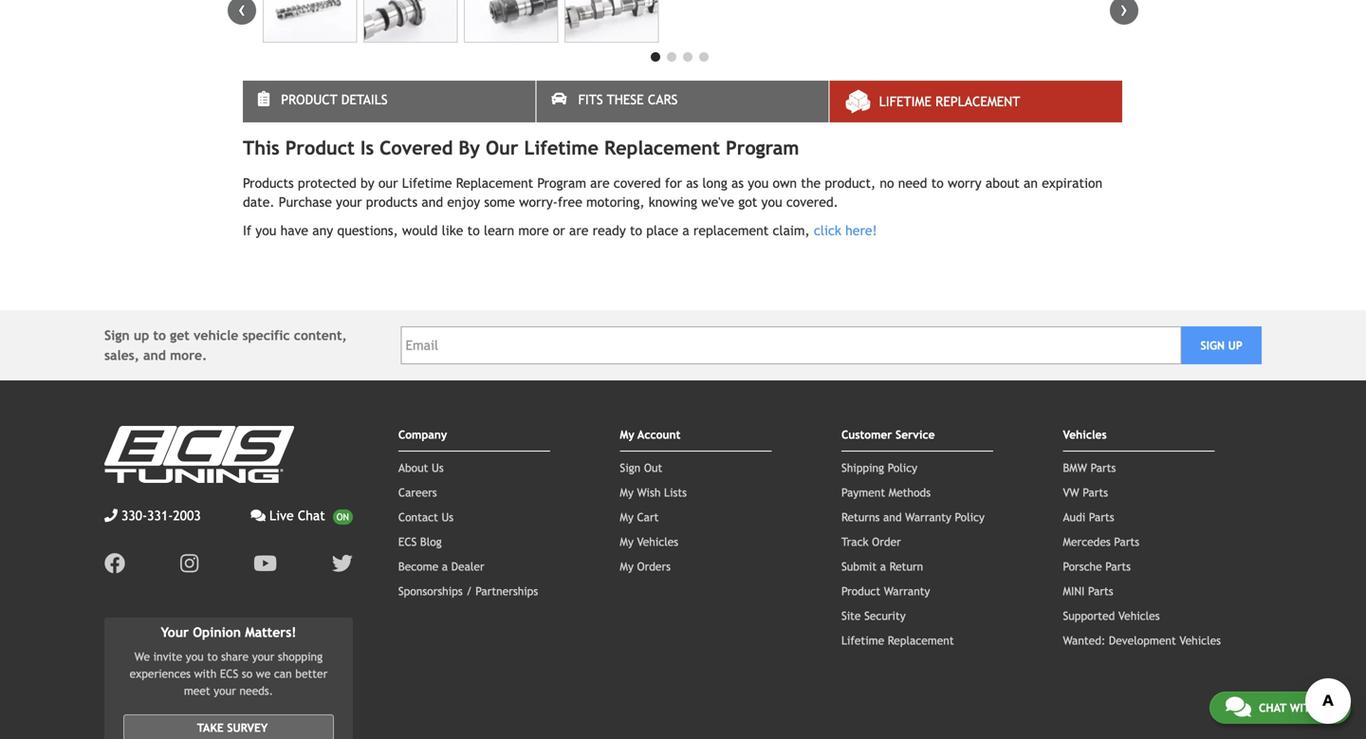 Task type: locate. For each thing, give the bounding box(es) containing it.
1 horizontal spatial sign
[[620, 461, 641, 474]]

a
[[682, 223, 689, 238], [442, 560, 448, 573], [880, 560, 886, 573]]

warranty down return
[[884, 584, 930, 598]]

1 horizontal spatial as
[[731, 176, 744, 191]]

0 vertical spatial are
[[590, 176, 610, 191]]

mercedes parts
[[1063, 535, 1140, 548]]

0 vertical spatial product
[[281, 92, 337, 107]]

about us
[[398, 461, 444, 474]]

more
[[518, 223, 549, 238]]

lifetime replacement link up worry
[[830, 81, 1122, 122]]

with
[[194, 667, 217, 680], [1290, 701, 1318, 714]]

program inside products protected by our lifetime replacement program are covered for as long as you own the product, no need to worry about an expiration date. purchase your products and enjoy some worry-free motoring, knowing we've got you covered.
[[537, 176, 586, 191]]

to right need
[[931, 176, 944, 191]]

audi
[[1063, 510, 1086, 524]]

my left wish
[[620, 486, 634, 499]]

are inside products protected by our lifetime replacement program are covered for as long as you own the product, no need to worry about an expiration date. purchase your products and enjoy some worry-free motoring, knowing we've got you covered.
[[590, 176, 610, 191]]

2 as from the left
[[731, 176, 744, 191]]

1 horizontal spatial and
[[422, 195, 443, 210]]

as right for
[[686, 176, 698, 191]]

1 horizontal spatial are
[[590, 176, 610, 191]]

your inside products protected by our lifetime replacement program are covered for as long as you own the product, no need to worry about an expiration date. purchase your products and enjoy some worry-free motoring, knowing we've got you covered.
[[336, 195, 362, 210]]

wish
[[637, 486, 661, 499]]

2 my from the top
[[620, 486, 634, 499]]

parts right the vw
[[1083, 486, 1108, 499]]

to
[[931, 176, 944, 191], [467, 223, 480, 238], [630, 223, 642, 238], [153, 328, 166, 343], [207, 650, 218, 663]]

and up "order"
[[883, 510, 902, 524]]

0 vertical spatial program
[[726, 137, 799, 159]]

1 vertical spatial lifetime replacement link
[[841, 634, 954, 647]]

program up free
[[537, 176, 586, 191]]

parts for vw parts
[[1083, 486, 1108, 499]]

0 horizontal spatial your
[[214, 684, 236, 697]]

3 my from the top
[[620, 510, 634, 524]]

parts up 'mercedes parts' at the right bottom
[[1089, 510, 1114, 524]]

my cart
[[620, 510, 659, 524]]

blog
[[420, 535, 442, 548]]

our
[[486, 137, 518, 159]]

about
[[398, 461, 428, 474]]

content,
[[294, 328, 347, 343]]

you right the invite
[[186, 650, 204, 663]]

comments image left live
[[251, 509, 266, 522]]

0 vertical spatial lifetime replacement
[[879, 94, 1020, 109]]

to left share at the left of the page
[[207, 650, 218, 663]]

can
[[274, 667, 292, 680]]

shipping
[[841, 461, 884, 474]]

to left place
[[630, 223, 642, 238]]

comments image
[[251, 509, 266, 522], [1226, 695, 1251, 718]]

your up we
[[252, 650, 274, 663]]

mini
[[1063, 584, 1085, 598]]

parts down porsche parts link
[[1088, 584, 1113, 598]]

my left cart
[[620, 510, 634, 524]]

5 my from the top
[[620, 560, 634, 573]]

warranty
[[905, 510, 951, 524], [884, 584, 930, 598]]

0 vertical spatial your
[[336, 195, 362, 210]]

your down the by
[[336, 195, 362, 210]]

1 horizontal spatial comments image
[[1226, 695, 1251, 718]]

parts up porsche parts link
[[1114, 535, 1140, 548]]

payment methods link
[[841, 486, 931, 499]]

0 horizontal spatial comments image
[[251, 509, 266, 522]]

out
[[644, 461, 662, 474]]

0 horizontal spatial with
[[194, 667, 217, 680]]

my for my account
[[620, 428, 634, 441]]

matters!
[[245, 625, 296, 640]]

bmw parts
[[1063, 461, 1116, 474]]

us
[[432, 461, 444, 474], [442, 510, 454, 524], [1321, 701, 1335, 714]]

1 vertical spatial your
[[252, 650, 274, 663]]

track
[[841, 535, 869, 548]]

0 horizontal spatial ecs
[[220, 667, 238, 680]]

product left the details
[[281, 92, 337, 107]]

a left dealer
[[442, 560, 448, 573]]

and right sales,
[[143, 348, 166, 363]]

0 horizontal spatial policy
[[888, 461, 918, 474]]

1 vertical spatial and
[[143, 348, 166, 363]]

contact
[[398, 510, 438, 524]]

0 vertical spatial with
[[194, 667, 217, 680]]

up inside sign up to get vehicle specific content, sales, and more.
[[134, 328, 149, 343]]

1 horizontal spatial ecs
[[398, 535, 417, 548]]

methods
[[889, 486, 931, 499]]

replacement
[[693, 223, 769, 238]]

parts right bmw
[[1091, 461, 1116, 474]]

to inside sign up to get vehicle specific content, sales, and more.
[[153, 328, 166, 343]]

1 vertical spatial with
[[1290, 701, 1318, 714]]

cars
[[648, 92, 678, 107]]

click here! link
[[814, 223, 877, 238]]

policy
[[888, 461, 918, 474], [955, 510, 985, 524]]

1 vertical spatial warranty
[[884, 584, 930, 598]]

payment
[[841, 486, 885, 499]]

ecs left 'blog'
[[398, 535, 417, 548]]

phone image
[[104, 509, 118, 522]]

audi parts link
[[1063, 510, 1114, 524]]

replacement up the some
[[456, 176, 533, 191]]

1 horizontal spatial program
[[726, 137, 799, 159]]

comments image inside "live chat" link
[[251, 509, 266, 522]]

chat with us
[[1259, 701, 1335, 714]]

submit
[[841, 560, 877, 573]]

fits
[[578, 92, 603, 107]]

need
[[898, 176, 927, 191]]

sign out link
[[620, 461, 662, 474]]

lifetime replacement link down security
[[841, 634, 954, 647]]

got
[[738, 195, 757, 210]]

1 vertical spatial comments image
[[1226, 695, 1251, 718]]

take survey button
[[123, 714, 334, 739]]

lifetime replacement
[[879, 94, 1020, 109], [841, 634, 954, 647]]

4 my from the top
[[620, 535, 634, 548]]

dealer
[[451, 560, 484, 573]]

fits these cars link
[[536, 81, 829, 122]]

become
[[398, 560, 438, 573]]

vehicles right development
[[1180, 634, 1221, 647]]

lifetime replacement down security
[[841, 634, 954, 647]]

covered
[[614, 176, 661, 191]]

2 vertical spatial product
[[841, 584, 881, 598]]

product warranty
[[841, 584, 930, 598]]

0 horizontal spatial chat
[[298, 508, 325, 523]]

product down submit
[[841, 584, 881, 598]]

1 my from the top
[[620, 428, 634, 441]]

1 vertical spatial program
[[537, 176, 586, 191]]

and inside products protected by our lifetime replacement program are covered for as long as you own the product, no need to worry about an expiration date. purchase your products and enjoy some worry-free motoring, knowing we've got you covered.
[[422, 195, 443, 210]]

2 vertical spatial and
[[883, 510, 902, 524]]

lifetime replacement up worry
[[879, 94, 1020, 109]]

my account
[[620, 428, 681, 441]]

0 horizontal spatial program
[[537, 176, 586, 191]]

0 horizontal spatial up
[[134, 328, 149, 343]]

a right place
[[682, 223, 689, 238]]

sign out
[[620, 461, 662, 474]]

es#3672155 - 1301805 - e46 m3 performance camshaft set 288/280 12.75mm/12.50mm - a more aggressive grind then sport cam shafts, a popular performance upgrade! - cat cams - bmw image
[[263, 0, 357, 43], [363, 0, 458, 43], [464, 0, 558, 43], [564, 0, 659, 43]]

1 vertical spatial ecs
[[220, 667, 238, 680]]

sign up
[[1201, 339, 1243, 352]]

to inside we invite you to share your shopping experiences with ecs so we can better meet your needs.
[[207, 650, 218, 663]]

covered.
[[786, 195, 838, 210]]

my wish lists link
[[620, 486, 687, 499]]

sign for sign up to get vehicle specific content, sales, and more.
[[104, 328, 130, 343]]

my wish lists
[[620, 486, 687, 499]]

and up would
[[422, 195, 443, 210]]

my left account
[[620, 428, 634, 441]]

and inside sign up to get vehicle specific content, sales, and more.
[[143, 348, 166, 363]]

vw parts link
[[1063, 486, 1108, 499]]

1 es#3672155 - 1301805 - e46 m3 performance camshaft set 288/280 12.75mm/12.50mm - a more aggressive grind then sport cam shafts, a popular performance upgrade! - cat cams - bmw image from the left
[[263, 0, 357, 43]]

comments image left chat with us
[[1226, 695, 1251, 718]]

my
[[620, 428, 634, 441], [620, 486, 634, 499], [620, 510, 634, 524], [620, 535, 634, 548], [620, 560, 634, 573]]

4 es#3672155 - 1301805 - e46 m3 performance camshaft set 288/280 12.75mm/12.50mm - a more aggressive grind then sport cam shafts, a popular performance upgrade! - cat cams - bmw image from the left
[[564, 0, 659, 43]]

you inside we invite you to share your shopping experiences with ecs so we can better meet your needs.
[[186, 650, 204, 663]]

this
[[243, 137, 280, 159]]

as up got
[[731, 176, 744, 191]]

product up protected
[[285, 137, 355, 159]]

share
[[221, 650, 249, 663]]

about us link
[[398, 461, 444, 474]]

program up own
[[726, 137, 799, 159]]

products
[[366, 195, 418, 210]]

ready
[[593, 223, 626, 238]]

sign for sign up
[[1201, 339, 1225, 352]]

shipping policy link
[[841, 461, 918, 474]]

meet
[[184, 684, 210, 697]]

sponsorships / partnerships link
[[398, 584, 538, 598]]

would
[[402, 223, 438, 238]]

with inside we invite you to share your shopping experiences with ecs so we can better meet your needs.
[[194, 667, 217, 680]]

to left get
[[153, 328, 166, 343]]

porsche
[[1063, 560, 1102, 573]]

my down my cart link
[[620, 535, 634, 548]]

survey
[[227, 721, 268, 734]]

to inside products protected by our lifetime replacement program are covered for as long as you own the product, no need to worry about an expiration date. purchase your products and enjoy some worry-free motoring, knowing we've got you covered.
[[931, 176, 944, 191]]

a for company
[[442, 560, 448, 573]]

up for sign up
[[1228, 339, 1243, 352]]

0 horizontal spatial and
[[143, 348, 166, 363]]

my for my wish lists
[[620, 486, 634, 499]]

parts for bmw parts
[[1091, 461, 1116, 474]]

2 horizontal spatial sign
[[1201, 339, 1225, 352]]

become a dealer
[[398, 560, 484, 573]]

0 vertical spatial and
[[422, 195, 443, 210]]

0 horizontal spatial a
[[442, 560, 448, 573]]

0 vertical spatial chat
[[298, 508, 325, 523]]

are up motoring,
[[590, 176, 610, 191]]

1 horizontal spatial with
[[1290, 701, 1318, 714]]

live chat
[[269, 508, 325, 523]]

up inside button
[[1228, 339, 1243, 352]]

sign up to get vehicle specific content, sales, and more.
[[104, 328, 347, 363]]

youtube logo image
[[253, 553, 277, 574]]

vehicles up "orders"
[[637, 535, 678, 548]]

my left "orders"
[[620, 560, 634, 573]]

my cart link
[[620, 510, 659, 524]]

sign inside sign up to get vehicle specific content, sales, and more.
[[104, 328, 130, 343]]

warranty down "methods" at the right bottom of the page
[[905, 510, 951, 524]]

free
[[558, 195, 582, 210]]

0 horizontal spatial sign
[[104, 328, 130, 343]]

no
[[880, 176, 894, 191]]

parts down 'mercedes parts' at the right bottom
[[1105, 560, 1131, 573]]

vw parts
[[1063, 486, 1108, 499]]

a left return
[[880, 560, 886, 573]]

0 horizontal spatial as
[[686, 176, 698, 191]]

contact us link
[[398, 510, 454, 524]]

sign inside button
[[1201, 339, 1225, 352]]

site security
[[841, 609, 906, 622]]

1 horizontal spatial up
[[1228, 339, 1243, 352]]

lifetime
[[879, 94, 932, 109], [524, 137, 599, 159], [402, 176, 452, 191], [841, 634, 884, 647]]

1 vertical spatial chat
[[1259, 701, 1287, 714]]

1 vertical spatial are
[[569, 223, 589, 238]]

returns and warranty policy link
[[841, 510, 985, 524]]

we've
[[701, 195, 734, 210]]

lifetime down the covered on the left top of the page
[[402, 176, 452, 191]]

0 vertical spatial policy
[[888, 461, 918, 474]]

is
[[360, 137, 374, 159]]

wanted: development vehicles link
[[1063, 634, 1221, 647]]

an
[[1024, 176, 1038, 191]]

2 horizontal spatial your
[[336, 195, 362, 210]]

place
[[646, 223, 678, 238]]

0 vertical spatial us
[[432, 461, 444, 474]]

if you have any questions, would like to learn more or are ready to place a replacement claim, click here!
[[243, 223, 877, 238]]

1 vertical spatial policy
[[955, 510, 985, 524]]

my for my vehicles
[[620, 535, 634, 548]]

2 horizontal spatial a
[[880, 560, 886, 573]]

your right meet
[[214, 684, 236, 697]]

by
[[459, 137, 480, 159]]

are right the or
[[569, 223, 589, 238]]

parts for mercedes parts
[[1114, 535, 1140, 548]]

ecs left so on the left of the page
[[220, 667, 238, 680]]

replacement down security
[[888, 634, 954, 647]]

2 horizontal spatial and
[[883, 510, 902, 524]]

ecs inside we invite you to share your shopping experiences with ecs so we can better meet your needs.
[[220, 667, 238, 680]]

0 vertical spatial comments image
[[251, 509, 266, 522]]

sign for sign out
[[620, 461, 641, 474]]

your opinion matters!
[[161, 625, 296, 640]]

comments image inside chat with us link
[[1226, 695, 1251, 718]]

1 vertical spatial us
[[442, 510, 454, 524]]

mercedes
[[1063, 535, 1111, 548]]



Task type: describe. For each thing, give the bounding box(es) containing it.
vehicle
[[194, 328, 238, 343]]

experiences
[[130, 667, 191, 680]]

0 vertical spatial ecs
[[398, 535, 417, 548]]

wanted: development vehicles
[[1063, 634, 1221, 647]]

submit a return link
[[841, 560, 923, 573]]

lifetime up need
[[879, 94, 932, 109]]

lifetime down site security at the bottom of the page
[[841, 634, 884, 647]]

vehicles up "wanted: development vehicles" link
[[1118, 609, 1160, 622]]

sales,
[[104, 348, 139, 363]]

if
[[243, 223, 251, 238]]

Email email field
[[401, 326, 1181, 364]]

parts for mini parts
[[1088, 584, 1113, 598]]

bmw parts link
[[1063, 461, 1116, 474]]

2 es#3672155 - 1301805 - e46 m3 performance camshaft set 288/280 12.75mm/12.50mm - a more aggressive grind then sport cam shafts, a popular performance upgrade! - cat cams - bmw image from the left
[[363, 0, 458, 43]]

live
[[269, 508, 294, 523]]

any
[[312, 223, 333, 238]]

3 es#3672155 - 1301805 - e46 m3 performance camshaft set 288/280 12.75mm/12.50mm - a more aggressive grind then sport cam shafts, a popular performance upgrade! - cat cams - bmw image from the left
[[464, 0, 558, 43]]

you up got
[[748, 176, 769, 191]]

take survey
[[197, 721, 268, 734]]

0 vertical spatial warranty
[[905, 510, 951, 524]]

1 vertical spatial lifetime replacement
[[841, 634, 954, 647]]

my for my orders
[[620, 560, 634, 573]]

company
[[398, 428, 447, 441]]

instagram logo image
[[180, 553, 198, 574]]

invite
[[153, 650, 182, 663]]

service
[[896, 428, 935, 441]]

have
[[280, 223, 308, 238]]

about
[[986, 176, 1020, 191]]

1 vertical spatial product
[[285, 137, 355, 159]]

take
[[197, 721, 224, 734]]

/
[[466, 584, 472, 598]]

get
[[170, 328, 190, 343]]

lists
[[664, 486, 687, 499]]

date.
[[243, 195, 275, 210]]

partnerships
[[476, 584, 538, 598]]

protected
[[298, 176, 357, 191]]

up for sign up to get vehicle specific content, sales, and more.
[[134, 328, 149, 343]]

lifetime inside products protected by our lifetime replacement program are covered for as long as you own the product, no need to worry about an expiration date. purchase your products and enjoy some worry-free motoring, knowing we've got you covered.
[[402, 176, 452, 191]]

2003
[[173, 508, 201, 523]]

own
[[773, 176, 797, 191]]

1 as from the left
[[686, 176, 698, 191]]

sign up button
[[1181, 326, 1262, 364]]

site security link
[[841, 609, 906, 622]]

parts for audi parts
[[1089, 510, 1114, 524]]

shipping policy
[[841, 461, 918, 474]]

here!
[[845, 223, 877, 238]]

mini parts
[[1063, 584, 1113, 598]]

product for product warranty
[[841, 584, 881, 598]]

better
[[295, 667, 328, 680]]

twitter logo image
[[332, 553, 353, 574]]

click
[[814, 223, 841, 238]]

comments image for live
[[251, 509, 266, 522]]

0 vertical spatial lifetime replacement link
[[830, 81, 1122, 122]]

1 horizontal spatial a
[[682, 223, 689, 238]]

supported
[[1063, 609, 1115, 622]]

facebook logo image
[[104, 553, 125, 574]]

we
[[135, 650, 150, 663]]

my orders link
[[620, 560, 671, 573]]

us for contact us
[[442, 510, 454, 524]]

2 vertical spatial your
[[214, 684, 236, 697]]

you down own
[[761, 195, 782, 210]]

fits these cars
[[578, 92, 678, 107]]

shopping
[[278, 650, 323, 663]]

security
[[864, 609, 906, 622]]

replacement up worry
[[936, 94, 1020, 109]]

330-
[[121, 508, 147, 523]]

details
[[341, 92, 388, 107]]

replacement up for
[[604, 137, 720, 159]]

development
[[1109, 634, 1176, 647]]

2 vertical spatial us
[[1321, 701, 1335, 714]]

this product is covered by our lifetime replacement program
[[243, 137, 799, 159]]

my for my cart
[[620, 510, 634, 524]]

claim,
[[773, 223, 810, 238]]

order
[[872, 535, 901, 548]]

330-331-2003 link
[[104, 506, 201, 526]]

parts for porsche parts
[[1105, 560, 1131, 573]]

chat with us link
[[1210, 692, 1351, 724]]

customer
[[841, 428, 892, 441]]

knowing
[[649, 195, 697, 210]]

a for customer service
[[880, 560, 886, 573]]

my orders
[[620, 560, 671, 573]]

1 horizontal spatial chat
[[1259, 701, 1287, 714]]

return
[[890, 560, 923, 573]]

our
[[378, 176, 398, 191]]

ecs tuning image
[[104, 426, 294, 483]]

1 horizontal spatial your
[[252, 650, 274, 663]]

330-331-2003
[[121, 508, 201, 523]]

mercedes parts link
[[1063, 535, 1140, 548]]

331-
[[147, 508, 173, 523]]

porsche parts link
[[1063, 560, 1131, 573]]

products protected by our lifetime replacement program are covered for as long as you own the product, no need to worry about an expiration date. purchase your products and enjoy some worry-free motoring, knowing we've got you covered.
[[243, 176, 1103, 210]]

comments image for chat
[[1226, 695, 1251, 718]]

1 horizontal spatial policy
[[955, 510, 985, 524]]

porsche parts
[[1063, 560, 1131, 573]]

track order link
[[841, 535, 901, 548]]

bmw
[[1063, 461, 1087, 474]]

ecs blog link
[[398, 535, 442, 548]]

opinion
[[193, 625, 241, 640]]

to right like
[[467, 223, 480, 238]]

track order
[[841, 535, 901, 548]]

product for product details
[[281, 92, 337, 107]]

you right if
[[255, 223, 276, 238]]

so
[[242, 667, 253, 680]]

become a dealer link
[[398, 560, 484, 573]]

learn
[[484, 223, 514, 238]]

careers
[[398, 486, 437, 499]]

cart
[[637, 510, 659, 524]]

worry
[[948, 176, 982, 191]]

0 horizontal spatial are
[[569, 223, 589, 238]]

lifetime up free
[[524, 137, 599, 159]]

enjoy
[[447, 195, 480, 210]]

live chat link
[[251, 506, 353, 526]]

some
[[484, 195, 515, 210]]

product details link
[[243, 81, 535, 122]]

for
[[665, 176, 682, 191]]

vehicles up bmw parts
[[1063, 428, 1107, 441]]

contact us
[[398, 510, 454, 524]]

us for about us
[[432, 461, 444, 474]]

site
[[841, 609, 861, 622]]

replacement inside products protected by our lifetime replacement program are covered for as long as you own the product, no need to worry about an expiration date. purchase your products and enjoy some worry-free motoring, knowing we've got you covered.
[[456, 176, 533, 191]]

vw
[[1063, 486, 1079, 499]]



Task type: vqa. For each thing, say whether or not it's contained in the screenshot.
Lifetime Replacement link
yes



